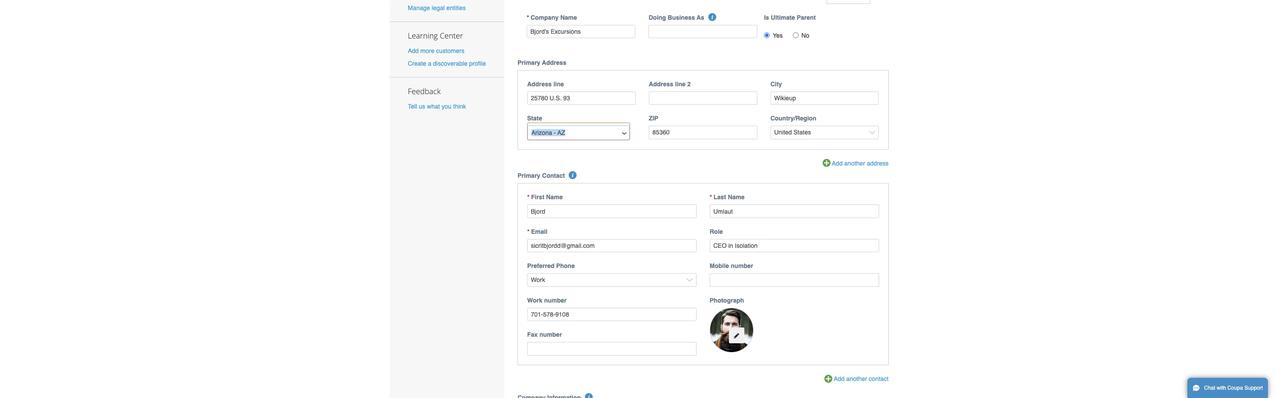 Task type: vqa. For each thing, say whether or not it's contained in the screenshot.
another related to contact
yes



Task type: locate. For each thing, give the bounding box(es) containing it.
add another contact
[[834, 375, 889, 382]]

* left first
[[528, 194, 530, 201]]

2 primary from the top
[[518, 172, 541, 179]]

add left contact
[[834, 375, 845, 382]]

0 horizontal spatial additional information image
[[585, 393, 593, 398]]

work
[[528, 297, 543, 304]]

Role text field
[[710, 239, 880, 253]]

2 line from the left
[[675, 80, 686, 87]]

0 horizontal spatial line
[[554, 80, 564, 87]]

parent
[[797, 14, 816, 21]]

think
[[453, 103, 466, 110]]

address
[[867, 160, 889, 167]]

line
[[554, 80, 564, 87], [675, 80, 686, 87]]

contact
[[542, 172, 565, 179]]

number right mobile
[[731, 263, 754, 270]]

2 vertical spatial number
[[540, 331, 562, 338]]

add more customers link
[[408, 47, 465, 54]]

None text field
[[527, 25, 636, 38], [528, 205, 697, 218], [710, 205, 880, 218], [528, 239, 697, 253], [527, 25, 636, 38], [528, 205, 697, 218], [710, 205, 880, 218], [528, 239, 697, 253]]

chat with coupa support button
[[1188, 378, 1269, 398]]

no
[[802, 32, 810, 39]]

customers
[[436, 47, 465, 54]]

create a discoverable profile link
[[408, 60, 486, 67]]

primary up the address line
[[518, 59, 541, 66]]

primary for primary address
[[518, 59, 541, 66]]

0 vertical spatial primary
[[518, 59, 541, 66]]

Mobile number text field
[[710, 274, 880, 287]]

1 vertical spatial another
[[847, 375, 868, 382]]

learning
[[408, 30, 438, 41]]

address for address line
[[528, 80, 552, 87]]

1 horizontal spatial additional information image
[[709, 13, 717, 21]]

create
[[408, 60, 427, 67]]

ultimate
[[771, 14, 796, 21]]

address
[[542, 59, 567, 66], [528, 80, 552, 87], [649, 80, 674, 87]]

another for contact
[[847, 375, 868, 382]]

tell
[[408, 103, 417, 110]]

is
[[765, 14, 770, 21]]

None radio
[[765, 32, 770, 38]]

1 vertical spatial additional information image
[[585, 393, 593, 398]]

1 horizontal spatial line
[[675, 80, 686, 87]]

name right last
[[728, 194, 745, 201]]

* for * email
[[528, 228, 530, 235]]

primary contact
[[518, 172, 565, 179]]

line up address line text field
[[554, 80, 564, 87]]

feedback
[[408, 86, 441, 97]]

work number
[[528, 297, 567, 304]]

2 vertical spatial add
[[834, 375, 845, 382]]

photograph image
[[710, 308, 754, 353]]

Work number text field
[[528, 308, 697, 321]]

* for * first name
[[528, 194, 530, 201]]

preferred
[[528, 263, 555, 270]]

role
[[710, 228, 723, 235]]

additional information image
[[709, 13, 717, 21], [585, 393, 593, 398]]

manage
[[408, 4, 430, 11]]

1 primary from the top
[[518, 59, 541, 66]]

another inside "button"
[[847, 375, 868, 382]]

name
[[561, 14, 577, 21], [546, 194, 563, 201], [728, 194, 745, 201]]

1 vertical spatial add
[[832, 160, 843, 167]]

us
[[419, 103, 426, 110]]

line for address line
[[554, 80, 564, 87]]

line left 2
[[675, 80, 686, 87]]

add left address
[[832, 160, 843, 167]]

number right work
[[544, 297, 567, 304]]

primary
[[518, 59, 541, 66], [518, 172, 541, 179]]

* left email
[[528, 228, 530, 235]]

mobile
[[710, 263, 730, 270]]

add
[[408, 47, 419, 54], [832, 160, 843, 167], [834, 375, 845, 382]]

another inside button
[[845, 160, 866, 167]]

None radio
[[793, 32, 799, 38]]

* left "company"
[[527, 14, 529, 21]]

0 vertical spatial number
[[731, 263, 754, 270]]

what
[[427, 103, 440, 110]]

chat with coupa support
[[1205, 385, 1264, 391]]

add up create
[[408, 47, 419, 54]]

address left 2
[[649, 80, 674, 87]]

City text field
[[771, 91, 880, 105]]

fax number
[[528, 331, 562, 338]]

number right the fax
[[540, 331, 562, 338]]

contact
[[869, 375, 889, 382]]

name right first
[[546, 194, 563, 201]]

name right "company"
[[561, 14, 577, 21]]

*
[[527, 14, 529, 21], [528, 194, 530, 201], [710, 194, 712, 201], [528, 228, 530, 235]]

address down the primary address
[[528, 80, 552, 87]]

another left address
[[845, 160, 866, 167]]

* left last
[[710, 194, 712, 201]]

* company name
[[527, 14, 577, 21]]

Fax number text field
[[528, 342, 697, 356]]

Doing Business As text field
[[649, 25, 758, 38]]

a
[[428, 60, 432, 67]]

number
[[731, 263, 754, 270], [544, 297, 567, 304], [540, 331, 562, 338]]

add inside button
[[832, 160, 843, 167]]

manage legal entities link
[[408, 4, 466, 11]]

1 line from the left
[[554, 80, 564, 87]]

is ultimate parent
[[765, 14, 816, 21]]

yes
[[773, 32, 783, 39]]

another
[[845, 160, 866, 167], [847, 375, 868, 382]]

another left contact
[[847, 375, 868, 382]]

0 vertical spatial add
[[408, 47, 419, 54]]

* email
[[528, 228, 548, 235]]

add another address
[[832, 160, 889, 167]]

center
[[440, 30, 463, 41]]

zip
[[649, 115, 659, 122]]

add for add more customers
[[408, 47, 419, 54]]

Address line text field
[[528, 91, 636, 105]]

1 vertical spatial number
[[544, 297, 567, 304]]

primary up first
[[518, 172, 541, 179]]

1 vertical spatial primary
[[518, 172, 541, 179]]

primary address
[[518, 59, 567, 66]]

legal
[[432, 4, 445, 11]]

0 vertical spatial another
[[845, 160, 866, 167]]

learning center
[[408, 30, 463, 41]]

number for mobile number
[[731, 263, 754, 270]]

add inside "button"
[[834, 375, 845, 382]]



Task type: describe. For each thing, give the bounding box(es) containing it.
name for * last name
[[728, 194, 745, 201]]

number for work number
[[544, 297, 567, 304]]

add another address button
[[823, 159, 889, 168]]

entities
[[447, 4, 466, 11]]

tell us what you think
[[408, 103, 466, 110]]

country/region
[[771, 115, 817, 122]]

coupa
[[1228, 385, 1244, 391]]

name for * first name
[[546, 194, 563, 201]]

address up the address line
[[542, 59, 567, 66]]

another for address
[[845, 160, 866, 167]]

photograph
[[710, 297, 745, 304]]

State text field
[[528, 126, 630, 140]]

preferred phone
[[528, 263, 575, 270]]

chat
[[1205, 385, 1216, 391]]

address line
[[528, 80, 564, 87]]

address for address line 2
[[649, 80, 674, 87]]

* first name
[[528, 194, 563, 201]]

tell us what you think button
[[408, 102, 466, 111]]

fax
[[528, 331, 538, 338]]

doing business as
[[649, 14, 705, 21]]

more
[[421, 47, 435, 54]]

mobile number
[[710, 263, 754, 270]]

business
[[668, 14, 695, 21]]

phone
[[556, 263, 575, 270]]

change image image
[[734, 333, 740, 339]]

support
[[1245, 385, 1264, 391]]

first
[[531, 194, 545, 201]]

create a discoverable profile
[[408, 60, 486, 67]]

add more customers
[[408, 47, 465, 54]]

primary for primary contact
[[518, 172, 541, 179]]

add for add another address
[[832, 160, 843, 167]]

number for fax number
[[540, 331, 562, 338]]

* for * last name
[[710, 194, 712, 201]]

ZIP text field
[[649, 126, 758, 139]]

add for add another contact
[[834, 375, 845, 382]]

as
[[697, 14, 705, 21]]

email
[[531, 228, 548, 235]]

* last name
[[710, 194, 745, 201]]

city
[[771, 80, 783, 87]]

Address line 2 text field
[[649, 91, 758, 105]]

0 vertical spatial additional information image
[[709, 13, 717, 21]]

additional information image
[[569, 172, 577, 179]]

add another contact button
[[825, 375, 889, 384]]

address line 2
[[649, 80, 691, 87]]

line for address line 2
[[675, 80, 686, 87]]

profile
[[469, 60, 486, 67]]

manage legal entities
[[408, 4, 466, 11]]

discoverable
[[433, 60, 468, 67]]

state
[[528, 115, 543, 122]]

doing
[[649, 14, 666, 21]]

2
[[688, 80, 691, 87]]

* for * company name
[[527, 14, 529, 21]]

last
[[714, 194, 727, 201]]

with
[[1218, 385, 1227, 391]]

name for * company name
[[561, 14, 577, 21]]

company
[[531, 14, 559, 21]]

you
[[442, 103, 452, 110]]



